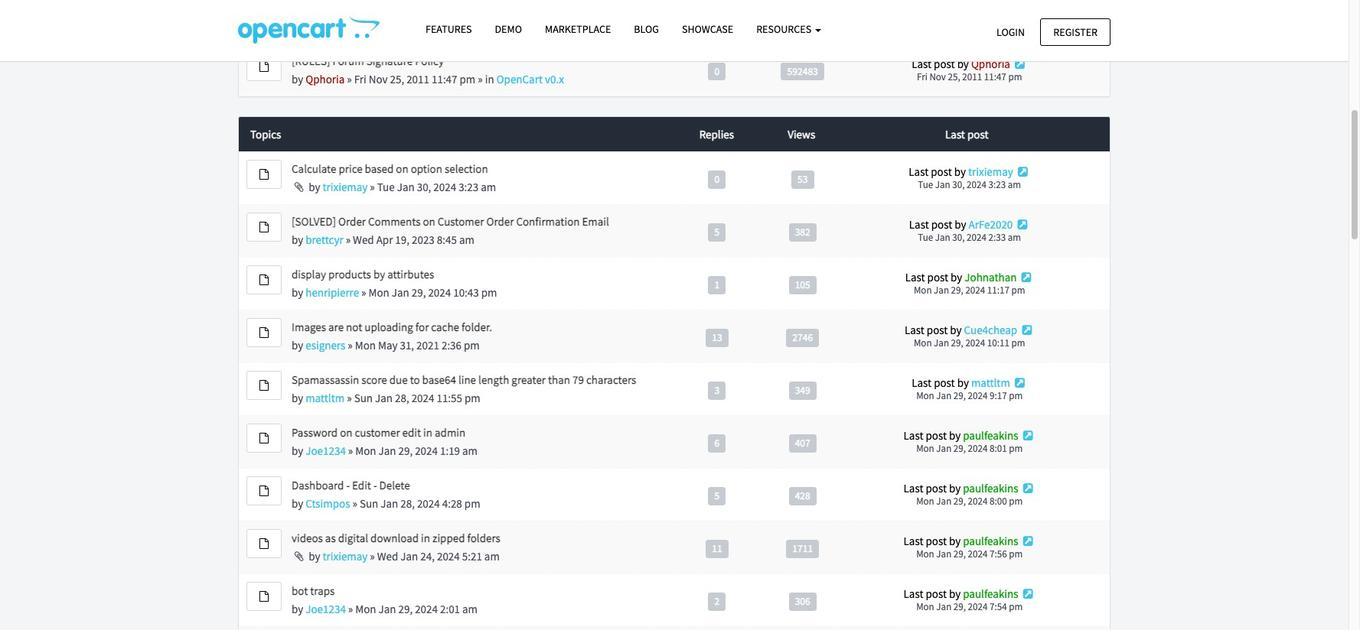 Task type: locate. For each thing, give the bounding box(es) containing it.
post down last post
[[931, 165, 952, 179]]

mon up last post by mattltm
[[914, 337, 932, 350]]

29, left 8:01
[[954, 443, 966, 456]]

1711
[[793, 543, 813, 556]]

joe1234 link
[[306, 444, 346, 459], [306, 603, 346, 617]]

paulfeakins link down 8:01
[[963, 482, 1019, 496]]

for
[[416, 320, 429, 335]]

11:47 down login 'link'
[[984, 70, 1007, 83]]

go to last post image for spamassassin score due to base64 line length greater than 79 characters by mattltm » sun jan 28, 2024 11:55 pm
[[1013, 378, 1028, 389]]

30, left arfe2020
[[953, 231, 965, 244]]

mon jan 29, 2024 8:01 pm
[[917, 443, 1023, 456]]

1 vertical spatial 0
[[715, 173, 720, 186]]

13
[[712, 331, 722, 344]]

0 vertical spatial 0
[[715, 65, 720, 78]]

11:47
[[984, 70, 1007, 83], [432, 72, 457, 86]]

selection
[[445, 162, 488, 176]]

fri
[[917, 70, 928, 83], [354, 72, 367, 86]]

mattltm link for last post by
[[971, 376, 1011, 391]]

post
[[934, 57, 955, 71], [968, 127, 989, 142], [931, 165, 952, 179], [932, 218, 953, 232], [928, 270, 949, 285], [927, 323, 948, 338], [934, 376, 955, 391], [926, 429, 947, 443], [926, 482, 947, 496], [926, 535, 947, 549], [926, 587, 947, 602]]

29, for display products by attirbutes
[[951, 284, 964, 297]]

402892 sun may 03, 2020 4:34 am
[[787, 12, 1023, 31]]

fri down [rules] forum signature policy link
[[354, 72, 367, 86]]

0 horizontal spatial -
[[346, 479, 350, 493]]

attirbutes
[[388, 267, 434, 282]]

2 vertical spatial sun
[[360, 497, 378, 511]]

nov left the 26,
[[402, 19, 421, 34]]

nov inside [rules] forum signature policy by qphoria » fri nov 25, 2011 11:47 pm » in opencart v0.x
[[369, 72, 388, 86]]

option
[[411, 162, 442, 176]]

2024 down zipped
[[437, 550, 460, 564]]

last down the mon jan 29, 2024 11:17 pm in the top of the page
[[905, 323, 925, 338]]

tue up last post by arfe2020
[[918, 179, 933, 192]]

joe1234 inside password on customer edit in admin by joe1234 » mon jan 29, 2024 1:19 am
[[306, 444, 346, 459]]

1 horizontal spatial mattltm
[[971, 376, 1011, 391]]

1 file o image from the top
[[260, 169, 269, 180]]

- left the "edit"
[[346, 479, 350, 493]]

11:55
[[437, 391, 462, 406]]

0 horizontal spatial on
[[340, 426, 353, 440]]

2024 inside dashboard - edit - delete by ctsimpos » sun jan 28, 2024 4:28 pm
[[417, 497, 440, 511]]

arfe2020 link
[[969, 218, 1013, 232]]

spamassassin score due to base64 line length greater than 79 characters link
[[292, 373, 636, 387]]

last down mon jan 29, 2024 9:17 pm on the right bottom
[[904, 429, 924, 443]]

5:21
[[462, 550, 482, 564]]

12:09
[[465, 19, 491, 34]]

2 5 from the top
[[715, 490, 720, 503]]

post for [rules] forum signature policy by qphoria » fri nov 25, 2011 11:47 pm » in opencart v0.x
[[934, 57, 955, 71]]

1 paulfeakins link from the top
[[963, 429, 1019, 443]]

2 6 from the top
[[715, 437, 720, 450]]

1 order from the left
[[338, 214, 366, 229]]

1
[[715, 278, 720, 291]]

policy
[[415, 53, 444, 68]]

mon inside images are not uploading for cache folder. by esigners » mon may 31, 2021 2:36 pm
[[355, 338, 376, 353]]

go to last post image up tue jan 30, 2024 3:23 am
[[1016, 166, 1031, 178]]

2024 inside the 'display products by attirbutes by henripierre » mon jan 29, 2024 10:43 pm'
[[428, 286, 451, 300]]

2 file o image from the top
[[260, 275, 269, 286]]

1 vertical spatial on
[[423, 214, 435, 229]]

2024 inside password on customer edit in admin by joe1234 » mon jan 29, 2024 1:19 am
[[415, 444, 438, 459]]

0 vertical spatial 28,
[[395, 391, 409, 406]]

post for bot traps by joe1234 » mon jan 29, 2024 2:01 am
[[926, 587, 947, 602]]

go to last post image
[[1015, 219, 1030, 231], [1020, 325, 1035, 336], [1021, 536, 1036, 548], [1021, 589, 1036, 600]]

1 file o image from the top
[[260, 8, 269, 19]]

file o image
[[260, 8, 269, 19], [260, 61, 269, 72], [260, 222, 269, 233], [260, 381, 269, 391], [260, 433, 269, 444], [260, 539, 269, 550], [260, 592, 269, 603]]

2 horizontal spatial nov
[[930, 70, 946, 83]]

2 vertical spatial trixiemay link
[[323, 550, 368, 564]]

0 vertical spatial sun
[[917, 18, 933, 31]]

2 - from the left
[[374, 479, 377, 493]]

fri inside [rules] forum signature policy by qphoria » fri nov 25, 2011 11:47 pm » in opencart v0.x
[[354, 72, 367, 86]]

jan inside password on customer edit in admin by joe1234 » mon jan 29, 2024 1:19 am
[[379, 444, 396, 459]]

admin
[[435, 426, 466, 440]]

showcase
[[682, 22, 734, 36]]

paulfeakins
[[963, 429, 1019, 443], [963, 482, 1019, 496], [963, 535, 1019, 549], [963, 587, 1019, 602]]

last post by paulfeakins for bot traps by joe1234 » mon jan 29, 2024 2:01 am
[[904, 587, 1019, 602]]

post for images are not uploading for cache folder. by esigners » mon may 31, 2021 2:36 pm
[[927, 323, 948, 338]]

2
[[715, 595, 720, 608]]

by down mon jan 29, 2024 7:56 pm
[[949, 587, 961, 602]]

go to last post image right 'cue4cheap'
[[1020, 325, 1035, 336]]

am inside please read this before posting by uksitebuilder » wed nov 26, 2014 12:09 am » in forum rules
[[493, 19, 508, 34]]

pm left opencart
[[460, 72, 476, 86]]

2 paulfeakins from the top
[[963, 482, 1019, 496]]

paulfeakins link for dashboard - edit - delete by ctsimpos » sun jan 28, 2024 4:28 pm
[[963, 482, 1019, 496]]

6 down 3
[[715, 437, 720, 450]]

please
[[292, 1, 323, 15]]

on left customer
[[340, 426, 353, 440]]

[rules]
[[292, 53, 330, 68]]

am right "4:34"
[[1009, 18, 1023, 31]]

by down "display"
[[292, 286, 303, 300]]

trixiemay link for videos as digital download in zipped folders
[[323, 550, 368, 564]]

0 vertical spatial joe1234 link
[[306, 444, 346, 459]]

mon inside bot traps by joe1234 » mon jan 29, 2024 2:01 am
[[355, 603, 376, 617]]

mattltm inside spamassassin score due to base64 line length greater than 79 characters by mattltm » sun jan 28, 2024 11:55 pm
[[306, 391, 345, 406]]

post down the mon jan 29, 2024 8:01 pm
[[926, 482, 947, 496]]

- right the "edit"
[[374, 479, 377, 493]]

0 vertical spatial wed
[[379, 19, 400, 34]]

views
[[788, 127, 816, 142]]

tue up last post by johnathan
[[918, 231, 933, 244]]

read
[[325, 1, 349, 15]]

0 vertical spatial trixiemay
[[968, 165, 1014, 179]]

jan inside bot traps by joe1234 » mon jan 29, 2024 2:01 am
[[379, 603, 396, 617]]

line
[[459, 373, 476, 387]]

paperclip image down "videos"
[[292, 551, 306, 563]]

» down 'spamassassin'
[[347, 391, 352, 406]]

pm inside [rules] forum signature policy by qphoria » fri nov 25, 2011 11:47 pm » in opencart v0.x
[[460, 72, 476, 86]]

qphoria link for last post by
[[971, 57, 1011, 71]]

1 horizontal spatial qphoria link
[[971, 57, 1011, 71]]

last down mon jan 29, 2024 7:56 pm
[[904, 587, 924, 602]]

1 horizontal spatial qphoria
[[971, 57, 1011, 71]]

»
[[371, 19, 376, 34], [511, 19, 515, 34], [347, 72, 352, 86], [478, 72, 483, 86], [370, 180, 375, 195], [346, 233, 351, 247], [361, 286, 366, 300], [348, 338, 353, 353], [347, 391, 352, 406], [348, 444, 353, 459], [353, 497, 357, 511], [370, 550, 375, 564], [348, 603, 353, 617]]

go to last post image
[[1013, 58, 1028, 70], [1016, 166, 1031, 178], [1019, 272, 1034, 283], [1013, 378, 1028, 389], [1021, 430, 1036, 442], [1021, 483, 1036, 495]]

4 file o image from the top
[[260, 381, 269, 391]]

0 vertical spatial on
[[396, 162, 409, 176]]

9:17
[[990, 390, 1007, 403]]

paulfeakins link down 7:56
[[963, 587, 1019, 602]]

4 file o image from the top
[[260, 486, 269, 497]]

» inside images are not uploading for cache folder. by esigners » mon may 31, 2021 2:36 pm
[[348, 338, 353, 353]]

file o image left password
[[260, 433, 269, 444]]

paulfeakins link for bot traps by joe1234 » mon jan 29, 2024 2:01 am
[[963, 587, 1019, 602]]

6 for please read this before posting by uksitebuilder » wed nov 26, 2014 12:09 am » in forum rules
[[715, 12, 720, 25]]

am up arfe2020 link at top right
[[1008, 179, 1021, 192]]

last for images are not uploading for cache folder. by esigners » mon may 31, 2021 2:36 pm
[[905, 323, 925, 338]]

wed
[[379, 19, 400, 34], [353, 233, 374, 247], [377, 550, 398, 564]]

jan down "password on customer edit in admin" 'link'
[[379, 444, 396, 459]]

traps
[[310, 584, 335, 599]]

am inside bot traps by joe1234 » mon jan 29, 2024 2:01 am
[[462, 603, 478, 617]]

1 vertical spatial trixiemay link
[[323, 180, 368, 195]]

1 5 from the top
[[715, 226, 720, 239]]

trixiemay link down "price"
[[323, 180, 368, 195]]

2023
[[412, 233, 435, 247]]

calculate price based on option selection
[[292, 162, 488, 176]]

29, for bot traps
[[954, 601, 966, 614]]

» inside [solved] order comments on customer order confirmation email by brettcyr » wed apr 19, 2023 8:45 am
[[346, 233, 351, 247]]

1 vertical spatial joe1234 link
[[306, 603, 346, 617]]

0 horizontal spatial 25,
[[390, 72, 404, 86]]

file o image down topics
[[260, 169, 269, 180]]

1 horizontal spatial 25,
[[948, 70, 961, 83]]

wed inside [solved] order comments on customer order confirmation email by brettcyr » wed apr 19, 2023 8:45 am
[[353, 233, 374, 247]]

8:00
[[990, 496, 1007, 509]]

4 paulfeakins from the top
[[963, 587, 1019, 602]]

go to last post image for dashboard - edit - delete by ctsimpos » sun jan 28, 2024 4:28 pm
[[1021, 483, 1036, 495]]

nov inside please read this before posting by uksitebuilder » wed nov 26, 2014 12:09 am » in forum rules
[[402, 19, 421, 34]]

in
[[518, 19, 527, 34], [485, 72, 494, 86], [423, 426, 433, 440], [421, 531, 430, 546]]

1 0 from the top
[[715, 65, 720, 78]]

0 horizontal spatial qphoria link
[[306, 72, 345, 86]]

29, left 7:54
[[954, 601, 966, 614]]

0 horizontal spatial nov
[[369, 72, 388, 86]]

1 vertical spatial trixiemay
[[323, 180, 368, 195]]

file o image left [solved] at the left of the page
[[260, 222, 269, 233]]

may
[[935, 18, 952, 31], [378, 338, 398, 353]]

by down images
[[292, 338, 303, 353]]

johnathan
[[965, 270, 1017, 285]]

password on customer edit in admin link
[[292, 426, 466, 440]]

last for password on customer edit in admin by joe1234 » mon jan 29, 2024 1:19 am
[[904, 429, 924, 443]]

paulfeakins link down 9:17
[[963, 429, 1019, 443]]

2 horizontal spatial on
[[423, 214, 435, 229]]

2746
[[793, 331, 813, 344]]

post for [solved] order comments on customer order confirmation email by brettcyr » wed apr 19, 2023 8:45 am
[[932, 218, 953, 232]]

0 vertical spatial 6
[[715, 12, 720, 25]]

am
[[1009, 18, 1023, 31], [493, 19, 508, 34], [1008, 179, 1021, 192], [481, 180, 496, 195], [1008, 231, 1021, 244], [459, 233, 475, 247], [462, 444, 478, 459], [485, 550, 500, 564], [462, 603, 478, 617]]

sun inside dashboard - edit - delete by ctsimpos » sun jan 28, 2024 4:28 pm
[[360, 497, 378, 511]]

password on customer edit in admin by joe1234 » mon jan 29, 2024 1:19 am
[[292, 426, 478, 459]]

1 joe1234 link from the top
[[306, 444, 346, 459]]

26,
[[423, 19, 438, 34]]

post for dashboard - edit - delete by ctsimpos » sun jan 28, 2024 4:28 pm
[[926, 482, 947, 496]]

last post by paulfeakins down mon jan 29, 2024 7:56 pm
[[904, 587, 1019, 602]]

calculate price based on option selection link
[[292, 162, 488, 176]]

last post by paulfeakins down mon jan 29, 2024 9:17 pm on the right bottom
[[904, 429, 1019, 443]]

go to last post image for [solved] order comments on customer order confirmation email by brettcyr » wed apr 19, 2023 8:45 am
[[1015, 219, 1030, 231]]

mon down not
[[355, 338, 376, 353]]

display
[[292, 267, 326, 282]]

by down 'spamassassin'
[[292, 391, 303, 406]]

last up last post by arfe2020
[[909, 165, 929, 179]]

3:23 down the selection
[[459, 180, 479, 195]]

qphoria link down login 'link'
[[971, 57, 1011, 71]]

mon up last post by cue4cheap
[[914, 284, 932, 297]]

cue4cheap link
[[964, 323, 1018, 338]]

demo
[[495, 22, 522, 36]]

0 vertical spatial may
[[935, 18, 952, 31]]

mon down customer
[[355, 444, 376, 459]]

2 paulfeakins link from the top
[[963, 482, 1019, 496]]

0 horizontal spatial may
[[378, 338, 398, 353]]

2024 left 10:11
[[966, 337, 986, 350]]

post down '03,'
[[934, 57, 955, 71]]

1 6 from the top
[[715, 12, 720, 25]]

sun inside 402892 sun may 03, 2020 4:34 am
[[917, 18, 933, 31]]

post for password on customer edit in admin by joe1234 » mon jan 29, 2024 1:19 am
[[926, 429, 947, 443]]

0 vertical spatial mattltm link
[[971, 376, 1011, 391]]

2 joe1234 link from the top
[[306, 603, 346, 617]]

29, left 9:17
[[954, 390, 966, 403]]

1 horizontal spatial may
[[935, 18, 952, 31]]

1 vertical spatial joe1234
[[306, 603, 346, 617]]

4:28
[[442, 497, 462, 511]]

» inside password on customer edit in admin by joe1234 » mon jan 29, 2024 1:19 am
[[348, 444, 353, 459]]

mattltm down 'spamassassin'
[[306, 391, 345, 406]]

1 vertical spatial mattltm
[[306, 391, 345, 406]]

mon up the mon jan 29, 2024 8:01 pm
[[917, 390, 935, 403]]

file o image left 'spamassassin'
[[260, 381, 269, 391]]

rules
[[563, 19, 589, 34]]

mon jan 29, 2024 9:17 pm
[[917, 390, 1023, 403]]

29, for spamassassin score due to base64 line length greater than 79 characters
[[954, 390, 966, 403]]

1 horizontal spatial forum
[[529, 19, 561, 34]]

0 vertical spatial 5
[[715, 226, 720, 239]]

file o image for dashboard - edit - delete
[[260, 486, 269, 497]]

6 for password on customer edit in admin by joe1234 » mon jan 29, 2024 1:19 am
[[715, 437, 720, 450]]

last post
[[946, 127, 989, 142]]

1 vertical spatial forum
[[333, 53, 364, 68]]

last down mon jan 29, 2024 8:00 pm
[[904, 535, 924, 549]]

joe1234 link for traps
[[306, 603, 346, 617]]

29, for password on customer edit in admin
[[954, 443, 966, 456]]

file o image for display products by attirbutes
[[260, 275, 269, 286]]

2:01
[[440, 603, 460, 617]]

1 last post by paulfeakins from the top
[[904, 429, 1019, 443]]

0 horizontal spatial 2011
[[407, 72, 429, 86]]

post for display products by attirbutes by henripierre » mon jan 29, 2024 10:43 pm
[[928, 270, 949, 285]]

1 horizontal spatial order
[[486, 214, 514, 229]]

file o image for calculate price based on option selection
[[260, 169, 269, 180]]

arfe2020
[[969, 218, 1013, 232]]

qphoria
[[971, 57, 1011, 71], [306, 72, 345, 86]]

mon
[[914, 284, 932, 297], [369, 286, 390, 300], [914, 337, 932, 350], [355, 338, 376, 353], [917, 390, 935, 403], [917, 443, 935, 456], [355, 444, 376, 459], [917, 496, 935, 509], [917, 548, 935, 561], [917, 601, 935, 614], [355, 603, 376, 617]]

last for [solved] order comments on customer order confirmation email by brettcyr » wed apr 19, 2023 8:45 am
[[909, 218, 929, 232]]

on for customer
[[423, 214, 435, 229]]

by down [rules]
[[292, 72, 303, 86]]

25, down '03,'
[[948, 70, 961, 83]]

email
[[582, 214, 609, 229]]

1 vertical spatial 6
[[715, 437, 720, 450]]

am inside [solved] order comments on customer order confirmation email by brettcyr » wed apr 19, 2023 8:45 am
[[459, 233, 475, 247]]

29, for images are not uploading for cache folder.
[[951, 337, 964, 350]]

file o image left images
[[260, 328, 269, 338]]

display products by attirbutes link
[[292, 267, 434, 282]]

pm down folder.
[[464, 338, 480, 353]]

tue jan 30, 2024 3:23 am
[[918, 179, 1021, 192]]

go to last post image up mon jan 29, 2024 9:17 pm on the right bottom
[[1013, 378, 1028, 389]]

2 vertical spatial on
[[340, 426, 353, 440]]

may inside images are not uploading for cache folder. by esigners » mon may 31, 2021 2:36 pm
[[378, 338, 398, 353]]

last down mon jan 29, 2024 10:11 pm
[[912, 376, 932, 391]]

0
[[715, 65, 720, 78], [715, 173, 720, 186]]

customer
[[355, 426, 400, 440]]

by down [solved] at the left of the page
[[292, 233, 303, 247]]

382
[[795, 226, 811, 239]]

wed down before
[[379, 19, 400, 34]]

am down customer
[[459, 233, 475, 247]]

joe1234 down traps
[[306, 603, 346, 617]]

last post by paulfeakins for password on customer edit in admin by joe1234 » mon jan 29, 2024 1:19 am
[[904, 429, 1019, 443]]

11:17
[[987, 284, 1010, 297]]

1 vertical spatial paperclip image
[[292, 551, 306, 563]]

7 file o image from the top
[[260, 592, 269, 603]]

0 horizontal spatial 11:47
[[432, 72, 457, 86]]

1 horizontal spatial nov
[[402, 19, 421, 34]]

jan down calculate price based on option selection link
[[397, 180, 415, 195]]

trixiemay link for calculate price based on option selection
[[323, 180, 368, 195]]

go to last post image up the mon jan 29, 2024 8:01 pm
[[1021, 430, 1036, 442]]

nov
[[402, 19, 421, 34], [930, 70, 946, 83], [369, 72, 388, 86]]

1 vertical spatial wed
[[353, 233, 374, 247]]

calculate
[[292, 162, 336, 176]]

1 horizontal spatial on
[[396, 162, 409, 176]]

register link
[[1041, 18, 1111, 46]]

30, down the option
[[417, 180, 431, 195]]

pm inside the 'display products by attirbutes by henripierre » mon jan 29, 2024 10:43 pm'
[[481, 286, 497, 300]]

1 paperclip image from the top
[[292, 181, 306, 193]]

2024 down to
[[412, 391, 434, 406]]

30,
[[953, 179, 965, 192], [417, 180, 431, 195], [953, 231, 965, 244]]

1 vertical spatial 5
[[715, 490, 720, 503]]

mattltm link for by
[[306, 391, 345, 406]]

in inside password on customer edit in admin by joe1234 » mon jan 29, 2024 1:19 am
[[423, 426, 433, 440]]

0 horizontal spatial 3:23
[[459, 180, 479, 195]]

2014
[[440, 19, 463, 34]]

login
[[997, 25, 1025, 39]]

images are not uploading for cache folder. link
[[292, 320, 492, 335]]

1 joe1234 from the top
[[306, 444, 346, 459]]

sun
[[917, 18, 933, 31], [354, 391, 373, 406], [360, 497, 378, 511]]

2024 inside bot traps by joe1234 » mon jan 29, 2024 2:01 am
[[415, 603, 438, 617]]

0 vertical spatial paperclip image
[[292, 181, 306, 193]]

0 horizontal spatial qphoria
[[306, 72, 345, 86]]

5 up 1 at the top right
[[715, 226, 720, 239]]

mon down display products by attirbutes link on the left of the page
[[369, 286, 390, 300]]

29, left 'cue4cheap'
[[951, 337, 964, 350]]

2 joe1234 from the top
[[306, 603, 346, 617]]

1 vertical spatial sun
[[354, 391, 373, 406]]

25, down the signature
[[390, 72, 404, 86]]

1 horizontal spatial mattltm link
[[971, 376, 1011, 391]]

1 vertical spatial 28,
[[401, 497, 415, 511]]

mon up 'mon jan 29, 2024 7:54 pm'
[[917, 548, 935, 561]]

by inside dashboard - edit - delete by ctsimpos » sun jan 28, 2024 4:28 pm
[[292, 497, 303, 511]]

0 horizontal spatial order
[[338, 214, 366, 229]]

trixiemay
[[968, 165, 1014, 179], [323, 180, 368, 195], [323, 550, 368, 564]]

1 horizontal spatial -
[[374, 479, 377, 493]]

2 vertical spatial wed
[[377, 550, 398, 564]]

2:36
[[442, 338, 462, 353]]

0 vertical spatial forum
[[529, 19, 561, 34]]

1 paulfeakins from the top
[[963, 429, 1019, 443]]

post down mon jan 29, 2024 10:11 pm
[[934, 376, 955, 391]]

0 horizontal spatial forum
[[333, 53, 364, 68]]

last for [rules] forum signature policy by qphoria » fri nov 25, 2011 11:47 pm » in opencart v0.x
[[912, 57, 932, 71]]

2 vertical spatial trixiemay
[[323, 550, 368, 564]]

sun left '03,'
[[917, 18, 933, 31]]

0 vertical spatial joe1234
[[306, 444, 346, 459]]

jan inside the 'display products by attirbutes by henripierre » mon jan 29, 2024 10:43 pm'
[[392, 286, 409, 300]]

4 paulfeakins link from the top
[[963, 587, 1019, 602]]

1 vertical spatial mattltm link
[[306, 391, 345, 406]]

2 0 from the top
[[715, 173, 720, 186]]

0 down showcase link
[[715, 65, 720, 78]]

by left johnathan
[[951, 270, 963, 285]]

by down the bot
[[292, 603, 303, 617]]

on inside [solved] order comments on customer order confirmation email by brettcyr » wed apr 19, 2023 8:45 am
[[423, 214, 435, 229]]

file o image
[[260, 169, 269, 180], [260, 275, 269, 286], [260, 328, 269, 338], [260, 486, 269, 497]]

this
[[352, 1, 372, 15]]

5 for [solved] order comments on customer order confirmation email by brettcyr » wed apr 19, 2023 8:45 am
[[715, 226, 720, 239]]

joe1234 down password
[[306, 444, 346, 459]]

4 last post by paulfeakins from the top
[[904, 587, 1019, 602]]

0 for last post by trixiemay
[[715, 173, 720, 186]]

0 horizontal spatial fri
[[354, 72, 367, 86]]

paperclip image
[[292, 181, 306, 193], [292, 551, 306, 563]]

0 horizontal spatial mattltm
[[306, 391, 345, 406]]

delete
[[379, 479, 410, 493]]

go to last post image for bot traps by joe1234 » mon jan 29, 2024 2:01 am
[[1021, 589, 1036, 600]]

cue4cheap
[[964, 323, 1018, 338]]

[solved] order comments on customer order confirmation email link
[[292, 214, 609, 229]]

trixiemay down digital
[[323, 550, 368, 564]]

mattltm down 10:11
[[971, 376, 1011, 391]]

trixiemay down last post
[[968, 165, 1014, 179]]

» right brettcyr
[[346, 233, 351, 247]]

2 paperclip image from the top
[[292, 551, 306, 563]]

edit
[[352, 479, 371, 493]]

29, left 8:00
[[954, 496, 966, 509]]

2011 inside [rules] forum signature policy by qphoria » fri nov 25, 2011 11:47 pm » in opencart v0.x
[[407, 72, 429, 86]]

2 last post by paulfeakins from the top
[[904, 482, 1019, 496]]

0 horizontal spatial mattltm link
[[306, 391, 345, 406]]

29, inside password on customer edit in admin by joe1234 » mon jan 29, 2024 1:19 am
[[398, 444, 413, 459]]

sun down score
[[354, 391, 373, 406]]

1 vertical spatial may
[[378, 338, 398, 353]]



Task type: describe. For each thing, give the bounding box(es) containing it.
mon jan 29, 2024 7:54 pm
[[917, 601, 1023, 614]]

score
[[362, 373, 387, 387]]

» inside spamassassin score due to base64 line length greater than 79 characters by mattltm » sun jan 28, 2024 11:55 pm
[[347, 391, 352, 406]]

post down mon jan 29, 2024 8:00 pm
[[926, 535, 947, 549]]

306
[[795, 595, 811, 608]]

29, inside bot traps by joe1234 » mon jan 29, 2024 2:01 am
[[398, 603, 413, 617]]

pm right 7:54
[[1009, 601, 1023, 614]]

mon jan 29, 2024 11:17 pm
[[914, 284, 1026, 297]]

go to last post image up mon jan 29, 2024 7:56 pm
[[1021, 536, 1036, 548]]

last post by johnathan
[[905, 270, 1017, 285]]

download
[[371, 531, 419, 546]]

dashboard - edit - delete by ctsimpos » sun jan 28, 2024 4:28 pm
[[292, 479, 480, 511]]

last post by qphoria
[[912, 57, 1011, 71]]

3 paulfeakins link from the top
[[963, 535, 1019, 549]]

qphoria link for by
[[306, 72, 345, 86]]

mon up mon jan 29, 2024 8:00 pm
[[917, 443, 935, 456]]

jan left 7:56
[[937, 548, 952, 561]]

mon jan 29, 2024 8:00 pm
[[917, 496, 1023, 509]]

jan up last post by mattltm
[[934, 337, 949, 350]]

03,
[[954, 18, 966, 31]]

jan up last post by cue4cheap
[[934, 284, 949, 297]]

customer
[[438, 214, 484, 229]]

31,
[[400, 338, 414, 353]]

esigners link
[[306, 338, 346, 353]]

» down [rules] forum signature policy link
[[347, 72, 352, 86]]

opencart v0.x link
[[497, 72, 564, 86]]

2 order from the left
[[486, 214, 514, 229]]

pm inside images are not uploading for cache folder. by esigners » mon may 31, 2021 2:36 pm
[[464, 338, 480, 353]]

jan left 24,
[[401, 550, 418, 564]]

by trixiemay » wed jan 24, 2024 5:21 am
[[306, 550, 500, 564]]

videos
[[292, 531, 323, 546]]

pm right 8:01
[[1009, 443, 1023, 456]]

forum rules link
[[529, 19, 589, 34]]

2:33
[[989, 231, 1006, 244]]

2024 left 11:17
[[966, 284, 986, 297]]

jan inside dashboard - edit - delete by ctsimpos » sun jan 28, 2024 4:28 pm
[[381, 497, 398, 511]]

29, for dashboard - edit - delete
[[954, 496, 966, 509]]

based
[[365, 162, 394, 176]]

paulfeakins for password on customer edit in admin by joe1234 » mon jan 29, 2024 1:19 am
[[963, 429, 1019, 443]]

pm inside spamassassin score due to base64 line length greater than 79 characters by mattltm » sun jan 28, 2024 11:55 pm
[[465, 391, 481, 406]]

» left opencart
[[478, 72, 483, 86]]

price
[[339, 162, 363, 176]]

[solved]
[[292, 214, 336, 229]]

qphoria inside [rules] forum signature policy by qphoria » fri nov 25, 2011 11:47 pm » in opencart v0.x
[[306, 72, 345, 86]]

display products by attirbutes by henripierre » mon jan 29, 2024 10:43 pm
[[292, 267, 497, 300]]

0 for last post by qphoria
[[715, 65, 720, 78]]

please read this before posting link
[[292, 1, 444, 15]]

paperclip image for by trixiemay » tue jan 30, 2024 3:23 am
[[292, 181, 306, 193]]

by down '03,'
[[957, 57, 969, 71]]

am inside 402892 sun may 03, 2020 4:34 am
[[1009, 18, 1023, 31]]

by right products
[[374, 267, 385, 282]]

30, for last post by trixiemay
[[953, 179, 965, 192]]

am down the selection
[[481, 180, 496, 195]]

last post by mattltm
[[912, 376, 1011, 391]]

login link
[[984, 18, 1038, 46]]

349
[[795, 384, 811, 397]]

jan inside spamassassin score due to base64 line length greater than 79 characters by mattltm » sun jan 28, 2024 11:55 pm
[[375, 391, 393, 406]]

» down based at the left top of the page
[[370, 180, 375, 195]]

by down mon jan 29, 2024 8:00 pm
[[949, 535, 961, 549]]

8:45
[[437, 233, 457, 247]]

jan left 7:54
[[937, 601, 952, 614]]

go to last post image for password on customer edit in admin by joe1234 » mon jan 29, 2024 1:19 am
[[1021, 430, 1036, 442]]

11:47 inside [rules] forum signature policy by qphoria » fri nov 25, 2011 11:47 pm » in opencart v0.x
[[432, 72, 457, 86]]

on for option
[[396, 162, 409, 176]]

by inside password on customer edit in admin by joe1234 » mon jan 29, 2024 1:19 am
[[292, 444, 303, 459]]

2024 left 7:54
[[968, 601, 988, 614]]

tue down calculate price based on option selection at the left
[[377, 180, 395, 195]]

jan left 8:00
[[937, 496, 952, 509]]

2024 left 7:56
[[968, 548, 988, 561]]

on inside password on customer edit in admin by joe1234 » mon jan 29, 2024 1:19 am
[[340, 426, 353, 440]]

topics
[[250, 127, 281, 142]]

blog link
[[623, 16, 671, 43]]

in up 24,
[[421, 531, 430, 546]]

0 vertical spatial mattltm
[[971, 376, 1011, 391]]

30, for last post by arfe2020
[[953, 231, 965, 244]]

105
[[795, 278, 811, 291]]

mon up mon jan 29, 2024 7:56 pm
[[917, 496, 935, 509]]

» down please read this before posting link
[[371, 19, 376, 34]]

by down calculate
[[309, 180, 320, 195]]

1 - from the left
[[346, 479, 350, 493]]

folder.
[[462, 320, 492, 335]]

24,
[[421, 550, 435, 564]]

dashboard
[[292, 479, 344, 493]]

esigners
[[306, 338, 346, 353]]

by down the mon jan 29, 2024 8:01 pm
[[949, 482, 961, 496]]

fri nov 25, 2011 11:47 pm
[[917, 70, 1022, 83]]

2020
[[968, 18, 988, 31]]

by left cue4cheap link
[[950, 323, 962, 338]]

in inside [rules] forum signature policy by qphoria » fri nov 25, 2011 11:47 pm » in opencart v0.x
[[485, 72, 494, 86]]

2024 left the 2:33
[[967, 231, 987, 244]]

signature
[[366, 53, 413, 68]]

2024 left 9:17
[[968, 390, 988, 403]]

joe1234 inside bot traps by joe1234 » mon jan 29, 2024 2:01 am
[[306, 603, 346, 617]]

2024 inside spamassassin score due to base64 line length greater than 79 characters by mattltm » sun jan 28, 2024 11:55 pm
[[412, 391, 434, 406]]

last for bot traps by joe1234 » mon jan 29, 2024 2:01 am
[[904, 587, 924, 602]]

28, inside spamassassin score due to base64 line length greater than 79 characters by mattltm » sun jan 28, 2024 11:55 pm
[[395, 391, 409, 406]]

bot
[[292, 584, 308, 599]]

by inside [rules] forum signature policy by qphoria » fri nov 25, 2011 11:47 pm » in opencart v0.x
[[292, 72, 303, 86]]

may inside 402892 sun may 03, 2020 4:34 am
[[935, 18, 952, 31]]

last up last post by trixiemay
[[946, 127, 965, 142]]

go to last post image for [rules] forum signature policy by qphoria » fri nov 25, 2011 11:47 pm » in opencart v0.x
[[1013, 58, 1028, 70]]

go to last post image for display products by attirbutes by henripierre » mon jan 29, 2024 10:43 pm
[[1019, 272, 1034, 283]]

6 file o image from the top
[[260, 539, 269, 550]]

by inside please read this before posting by uksitebuilder » wed nov 26, 2014 12:09 am » in forum rules
[[292, 19, 303, 34]]

last post by paulfeakins for dashboard - edit - delete by ctsimpos » sun jan 28, 2024 4:28 pm
[[904, 482, 1019, 496]]

forum inside please read this before posting by uksitebuilder » wed nov 26, 2014 12:09 am » in forum rules
[[529, 19, 561, 34]]

digital
[[338, 531, 368, 546]]

as
[[325, 531, 336, 546]]

mon down mon jan 29, 2024 7:56 pm
[[917, 601, 935, 614]]

by inside spamassassin score due to base64 line length greater than 79 characters by mattltm » sun jan 28, 2024 11:55 pm
[[292, 391, 303, 406]]

» inside dashboard - edit - delete by ctsimpos » sun jan 28, 2024 4:28 pm
[[353, 497, 357, 511]]

opencart
[[497, 72, 543, 86]]

videos as digital download in zipped folders
[[292, 531, 501, 546]]

3 file o image from the top
[[260, 222, 269, 233]]

» inside the 'display products by attirbutes by henripierre » mon jan 29, 2024 10:43 pm'
[[361, 286, 366, 300]]

am right the 2:33
[[1008, 231, 1021, 244]]

images are not uploading for cache folder. by esigners » mon may 31, 2021 2:36 pm
[[292, 320, 492, 353]]

paulfeakins link for password on customer edit in admin by joe1234 » mon jan 29, 2024 1:19 am
[[963, 429, 1019, 443]]

402892
[[787, 12, 818, 25]]

mon inside the 'display products by attirbutes by henripierre » mon jan 29, 2024 10:43 pm'
[[369, 286, 390, 300]]

by down mon jan 29, 2024 9:17 pm on the right bottom
[[949, 429, 961, 443]]

register
[[1054, 25, 1098, 39]]

5 file o image from the top
[[260, 433, 269, 444]]

pm down login 'link'
[[1009, 70, 1022, 83]]

post for spamassassin score due to base64 line length greater than 79 characters by mattltm » sun jan 28, 2024 11:55 pm
[[934, 376, 955, 391]]

by down "videos"
[[309, 550, 320, 564]]

19,
[[395, 233, 410, 247]]

last post by cue4cheap
[[905, 323, 1018, 338]]

base64
[[422, 373, 456, 387]]

bot traps link
[[292, 584, 335, 599]]

3 file o image from the top
[[260, 328, 269, 338]]

3 last post by paulfeakins from the top
[[904, 535, 1019, 549]]

go to last post image for images are not uploading for cache folder. by esigners » mon may 31, 2021 2:36 pm
[[1020, 325, 1035, 336]]

dashboard - edit - delete link
[[292, 479, 410, 493]]

paperclip image for by trixiemay » wed jan 24, 2024 5:21 am
[[292, 551, 306, 563]]

1 horizontal spatial fri
[[917, 70, 928, 83]]

pm inside dashboard - edit - delete by ctsimpos » sun jan 28, 2024 4:28 pm
[[465, 497, 480, 511]]

1 horizontal spatial 2011
[[963, 70, 982, 83]]

1 horizontal spatial 11:47
[[984, 70, 1007, 83]]

mon jan 29, 2024 10:11 pm
[[914, 337, 1026, 350]]

3 paulfeakins from the top
[[963, 535, 1019, 549]]

2024 down the option
[[434, 180, 456, 195]]

[rules] forum signature policy link
[[292, 53, 444, 68]]

tue for [solved] order comments on customer order confirmation email
[[918, 231, 933, 244]]

pm right 7:56
[[1009, 548, 1023, 561]]

products
[[328, 267, 371, 282]]

29, inside the 'display products by attirbutes by henripierre » mon jan 29, 2024 10:43 pm'
[[412, 286, 426, 300]]

pm right 10:11
[[1012, 337, 1026, 350]]

jan up last post by johnathan
[[935, 231, 951, 244]]

paulfeakins for dashboard - edit - delete by ctsimpos » sun jan 28, 2024 4:28 pm
[[963, 482, 1019, 496]]

blog
[[634, 22, 659, 36]]

v0.x
[[545, 72, 564, 86]]

wed inside please read this before posting by uksitebuilder » wed nov 26, 2014 12:09 am » in forum rules
[[379, 19, 400, 34]]

29, for videos as digital download in zipped folders
[[954, 548, 966, 561]]

last for display products by attirbutes by henripierre » mon jan 29, 2024 10:43 pm
[[905, 270, 925, 285]]

henripierre link
[[306, 286, 359, 300]]

jan left 8:01
[[937, 443, 952, 456]]

28, inside dashboard - edit - delete by ctsimpos » sun jan 28, 2024 4:28 pm
[[401, 497, 415, 511]]

sun inside spamassassin score due to base64 line length greater than 79 characters by mattltm » sun jan 28, 2024 11:55 pm
[[354, 391, 373, 406]]

1 horizontal spatial 3:23
[[989, 179, 1006, 192]]

in inside please read this before posting by uksitebuilder » wed nov 26, 2014 12:09 am » in forum rules
[[518, 19, 527, 34]]

last for dashboard - edit - delete by ctsimpos » sun jan 28, 2024 4:28 pm
[[904, 482, 924, 496]]

by left arfe2020
[[955, 218, 967, 232]]

last for spamassassin score due to base64 line length greater than 79 characters by mattltm » sun jan 28, 2024 11:55 pm
[[912, 376, 932, 391]]

pm right 11:17
[[1012, 284, 1026, 297]]

tue for calculate price based on option selection
[[918, 179, 933, 192]]

features
[[426, 22, 472, 36]]

407
[[795, 437, 811, 450]]

2 file o image from the top
[[260, 61, 269, 72]]

demo link
[[483, 16, 534, 43]]

forum inside [rules] forum signature policy by qphoria » fri nov 25, 2011 11:47 pm » in opencart v0.x
[[333, 53, 364, 68]]

trixiemay for calculate price based on option selection
[[323, 180, 368, 195]]

2024 up arfe2020 link at top right
[[967, 179, 987, 192]]

mon inside password on customer edit in admin by joe1234 » mon jan 29, 2024 1:19 am
[[355, 444, 376, 459]]

jan left 9:17
[[937, 390, 952, 403]]

7:56
[[990, 548, 1007, 561]]

edit
[[402, 426, 421, 440]]

by inside [solved] order comments on customer order confirmation email by brettcyr » wed apr 19, 2023 8:45 am
[[292, 233, 303, 247]]

by left 9:17
[[958, 376, 969, 391]]

0 vertical spatial trixiemay link
[[968, 165, 1014, 179]]

2024 left 8:01
[[968, 443, 988, 456]]

am inside password on customer edit in admin by joe1234 » mon jan 29, 2024 1:19 am
[[462, 444, 478, 459]]

» down download
[[370, 550, 375, 564]]

length
[[479, 373, 509, 387]]

replies
[[700, 127, 734, 142]]

pm right 8:00
[[1009, 496, 1023, 509]]

last post by trixiemay
[[909, 165, 1014, 179]]

paulfeakins for bot traps by joe1234 » mon jan 29, 2024 2:01 am
[[963, 587, 1019, 602]]

by inside images are not uploading for cache folder. by esigners » mon may 31, 2021 2:36 pm
[[292, 338, 303, 353]]

last post by arfe2020
[[909, 218, 1013, 232]]

pm right 9:17
[[1009, 390, 1023, 403]]

to
[[410, 373, 420, 387]]

joe1234 link for on
[[306, 444, 346, 459]]

» inside bot traps by joe1234 » mon jan 29, 2024 2:01 am
[[348, 603, 353, 617]]

cache
[[431, 320, 459, 335]]

by trixiemay » tue jan 30, 2024 3:23 am
[[306, 180, 496, 195]]

by inside bot traps by joe1234 » mon jan 29, 2024 2:01 am
[[292, 603, 303, 617]]

» right 12:09
[[511, 19, 515, 34]]

by down last post
[[955, 165, 966, 179]]

25, inside [rules] forum signature policy by qphoria » fri nov 25, 2011 11:47 pm » in opencart v0.x
[[390, 72, 404, 86]]

trixiemay for videos as digital download in zipped folders
[[323, 550, 368, 564]]

am right 5:21
[[485, 550, 500, 564]]

5 for dashboard - edit - delete by ctsimpos » sun jan 28, 2024 4:28 pm
[[715, 490, 720, 503]]

53
[[798, 173, 808, 186]]

jan up last post by arfe2020
[[935, 179, 951, 192]]

ctsimpos link
[[306, 497, 350, 511]]

post up last post by trixiemay
[[968, 127, 989, 142]]

spamassassin
[[292, 373, 359, 387]]

2024 left 8:00
[[968, 496, 988, 509]]



Task type: vqa. For each thing, say whether or not it's contained in the screenshot.


